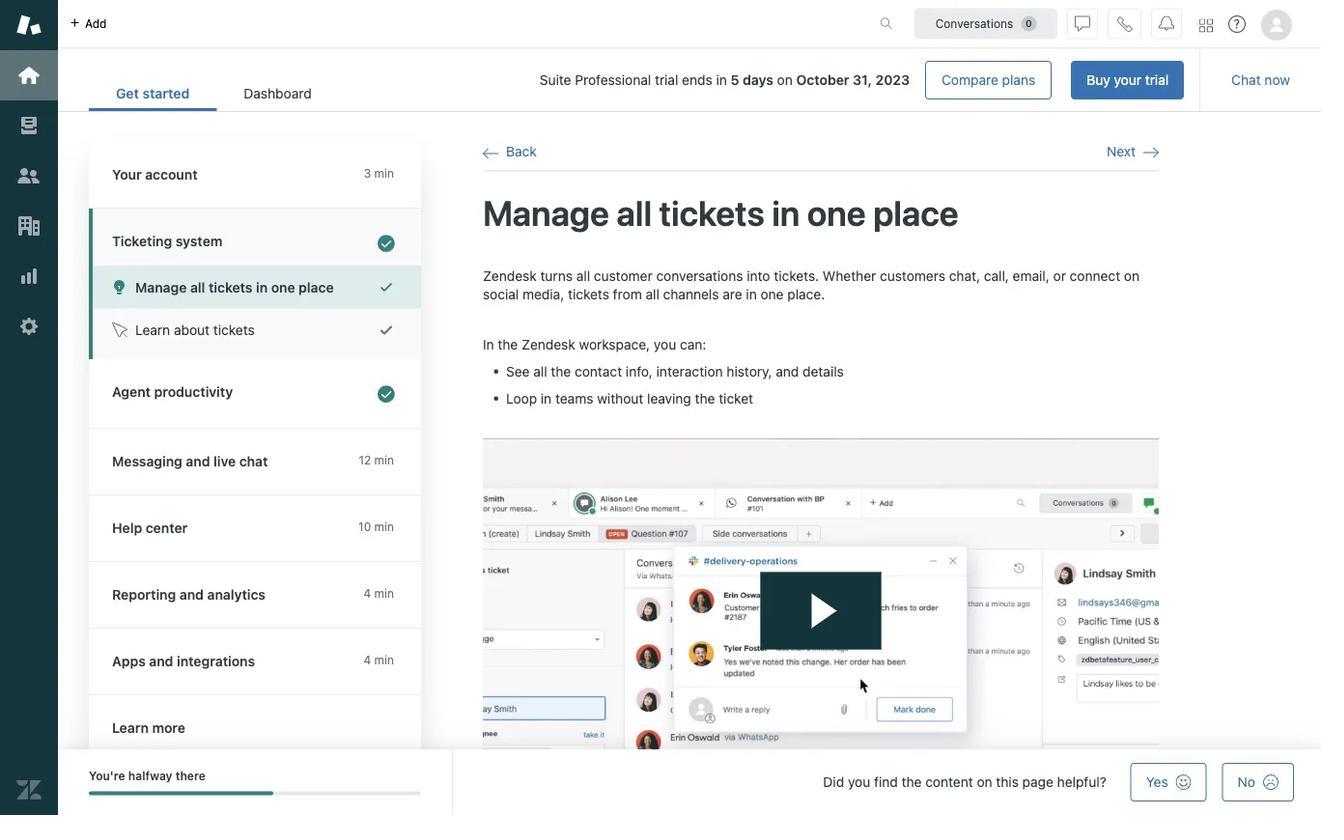 Task type: vqa. For each thing, say whether or not it's contained in the screenshot.
the buy your trial button
yes



Task type: describe. For each thing, give the bounding box(es) containing it.
on inside zendesk turns all customer conversations into tickets. whether customers chat, call, email, or connect on social media, tickets from all channels are in one place.
[[1124, 268, 1140, 284]]

4 min for integrations
[[364, 653, 394, 667]]

see
[[506, 363, 530, 379]]

yes button
[[1131, 763, 1207, 802]]

account
[[145, 167, 198, 183]]

31,
[[853, 72, 872, 88]]

days
[[743, 72, 773, 88]]

trial for your
[[1145, 72, 1169, 88]]

the up teams
[[551, 363, 571, 379]]

learn about tickets button
[[93, 309, 421, 352]]

4 for reporting and analytics
[[364, 587, 371, 600]]

learn for learn about tickets
[[135, 322, 170, 338]]

manage all tickets in one place inside 'content-title' region
[[483, 192, 959, 233]]

main element
[[0, 0, 58, 815]]

yes
[[1146, 774, 1168, 790]]

in
[[483, 336, 494, 352]]

tickets inside 'content-title' region
[[659, 192, 765, 233]]

the right in
[[498, 336, 518, 352]]

10
[[358, 520, 371, 534]]

channels
[[663, 287, 719, 302]]

all right turns
[[576, 268, 590, 284]]

messaging and live chat
[[112, 453, 268, 469]]

zendesk products image
[[1200, 19, 1213, 32]]

agent productivity
[[112, 384, 233, 400]]

page
[[1022, 774, 1054, 790]]

next button
[[1107, 143, 1159, 161]]

ticketing system heading
[[89, 209, 421, 266]]

learn more
[[112, 720, 185, 736]]

back
[[506, 143, 537, 159]]

learn more button
[[89, 695, 417, 761]]

in inside button
[[256, 279, 268, 295]]

content
[[925, 774, 973, 790]]

tab list containing get started
[[89, 75, 339, 111]]

system
[[176, 233, 223, 249]]

contact
[[575, 363, 622, 379]]

region containing zendesk turns all customer conversations into tickets. whether customers chat, call, email, or connect on social media, tickets from all channels are in one place.
[[483, 266, 1159, 815]]

chat
[[1232, 72, 1261, 88]]

zendesk turns all customer conversations into tickets. whether customers chat, call, email, or connect on social media, tickets from all channels are in one place.
[[483, 268, 1140, 302]]

teams
[[555, 390, 593, 406]]

history,
[[727, 363, 772, 379]]

zendesk inside zendesk turns all customer conversations into tickets. whether customers chat, call, email, or connect on social media, tickets from all channels are in one place.
[[483, 268, 537, 284]]

in inside section
[[716, 72, 727, 88]]

buy your trial
[[1087, 72, 1169, 88]]

all right see
[[533, 363, 547, 379]]

without
[[597, 390, 644, 406]]

min for reporting and analytics
[[374, 587, 394, 600]]

call,
[[984, 268, 1009, 284]]

0 vertical spatial you
[[654, 336, 676, 352]]

3
[[364, 167, 371, 180]]

ticketing
[[112, 233, 172, 249]]

find
[[874, 774, 898, 790]]

chat
[[239, 453, 268, 469]]

loop
[[506, 390, 537, 406]]

ticketing system
[[112, 233, 223, 249]]

button displays agent's chat status as invisible. image
[[1075, 16, 1090, 31]]

now
[[1265, 72, 1290, 88]]

help center
[[112, 520, 188, 536]]

5
[[731, 72, 739, 88]]

add
[[85, 17, 107, 30]]

ends
[[682, 72, 712, 88]]

professional
[[575, 72, 651, 88]]

place.
[[787, 287, 825, 302]]

in inside zendesk turns all customer conversations into tickets. whether customers chat, call, email, or connect on social media, tickets from all channels are in one place.
[[746, 287, 757, 302]]

compare
[[942, 72, 998, 88]]

suite professional trial ends in 5 days on october 31, 2023
[[540, 72, 910, 88]]

helpful?
[[1057, 774, 1107, 790]]

12
[[359, 453, 371, 467]]

4 for apps and integrations
[[364, 653, 371, 667]]

one inside button
[[271, 279, 295, 295]]

in the zendesk workspace, you can:
[[483, 336, 706, 352]]

min for your account
[[374, 167, 394, 180]]

and for messaging and live chat
[[186, 453, 210, 469]]

add button
[[58, 0, 118, 47]]

interaction
[[656, 363, 723, 379]]

analytics
[[207, 587, 266, 603]]

your
[[112, 167, 142, 183]]

no
[[1238, 774, 1256, 790]]

learn for learn more
[[112, 720, 149, 736]]

admin image
[[16, 314, 42, 339]]

4 min for analytics
[[364, 587, 394, 600]]

on inside section
[[777, 72, 793, 88]]

this
[[996, 774, 1019, 790]]

about
[[174, 322, 210, 338]]

manage inside 'content-title' region
[[483, 192, 609, 233]]

back button
[[483, 143, 537, 161]]

content-title region
[[483, 191, 1159, 235]]

plans
[[1002, 72, 1036, 88]]

in inside 'content-title' region
[[772, 192, 800, 233]]

you're
[[89, 769, 125, 783]]

integrations
[[177, 653, 255, 669]]

reporting image
[[16, 264, 42, 289]]

get
[[116, 85, 139, 101]]

can:
[[680, 336, 706, 352]]

started
[[142, 85, 190, 101]]

customers image
[[16, 163, 42, 188]]

2023
[[876, 72, 910, 88]]

tickets inside button
[[213, 322, 255, 338]]

messaging
[[112, 453, 182, 469]]

and for reporting and analytics
[[180, 587, 204, 603]]

buy
[[1087, 72, 1110, 88]]

the left ticket
[[695, 390, 715, 406]]



Task type: locate. For each thing, give the bounding box(es) containing it.
zendesk support image
[[16, 13, 42, 38]]

buy your trial button
[[1071, 61, 1184, 99]]

details
[[803, 363, 844, 379]]

video thumbnail image
[[483, 439, 1159, 815], [483, 439, 1159, 815]]

one up 'whether'
[[807, 192, 866, 233]]

customers
[[880, 268, 945, 284]]

are
[[723, 287, 742, 302]]

1 min from the top
[[374, 167, 394, 180]]

you right "did"
[[848, 774, 870, 790]]

trial left 'ends'
[[655, 72, 678, 88]]

1 4 from the top
[[364, 587, 371, 600]]

get help image
[[1228, 15, 1246, 33]]

4 min from the top
[[374, 587, 394, 600]]

manage up turns
[[483, 192, 609, 233]]

your account
[[112, 167, 198, 183]]

tickets down turns
[[568, 287, 609, 302]]

views image
[[16, 113, 42, 138]]

the right find on the bottom right
[[902, 774, 922, 790]]

2 min from the top
[[374, 453, 394, 467]]

help
[[112, 520, 142, 536]]

tab list
[[89, 75, 339, 111]]

trial
[[1145, 72, 1169, 88], [655, 72, 678, 88]]

no button
[[1222, 763, 1294, 802]]

1 horizontal spatial you
[[848, 774, 870, 790]]

conversations button
[[915, 8, 1058, 39]]

organizations image
[[16, 213, 42, 239]]

there
[[175, 769, 206, 783]]

1 vertical spatial zendesk
[[522, 336, 575, 352]]

trial for professional
[[655, 72, 678, 88]]

section
[[354, 61, 1184, 99]]

or
[[1053, 268, 1066, 284]]

2 trial from the left
[[655, 72, 678, 88]]

agent
[[112, 384, 151, 400]]

reporting
[[112, 587, 176, 603]]

progress-bar progress bar
[[89, 791, 421, 795]]

get started image
[[16, 63, 42, 88]]

your
[[1114, 72, 1142, 88]]

chat now
[[1232, 72, 1290, 88]]

video element
[[483, 439, 1159, 815]]

manage all tickets in one place button
[[93, 266, 421, 309]]

on left this
[[977, 774, 992, 790]]

place up "learn about tickets" button
[[299, 279, 334, 295]]

and for apps and integrations
[[149, 653, 173, 669]]

customer
[[594, 268, 653, 284]]

0 horizontal spatial you
[[654, 336, 676, 352]]

you left the can:
[[654, 336, 676, 352]]

zendesk image
[[16, 777, 42, 803]]

0 horizontal spatial manage all tickets in one place
[[135, 279, 334, 295]]

in up "learn about tickets" button
[[256, 279, 268, 295]]

place up customers
[[873, 192, 959, 233]]

leaving
[[647, 390, 691, 406]]

suite
[[540, 72, 571, 88]]

progress bar image
[[89, 791, 273, 795]]

and left details
[[776, 363, 799, 379]]

all up "learn about tickets"
[[190, 279, 205, 295]]

live
[[214, 453, 236, 469]]

1 trial from the left
[[1145, 72, 1169, 88]]

place inside 'content-title' region
[[873, 192, 959, 233]]

2 vertical spatial on
[[977, 774, 992, 790]]

email,
[[1013, 268, 1050, 284]]

all right from
[[646, 287, 660, 302]]

0 vertical spatial 4 min
[[364, 587, 394, 600]]

1 vertical spatial on
[[1124, 268, 1140, 284]]

see all the contact info, interaction history, and details
[[506, 363, 844, 379]]

and right the apps
[[149, 653, 173, 669]]

1 vertical spatial manage
[[135, 279, 187, 295]]

1 vertical spatial place
[[299, 279, 334, 295]]

10 min
[[358, 520, 394, 534]]

manage all tickets in one place up conversations
[[483, 192, 959, 233]]

region
[[483, 266, 1159, 815]]

0 vertical spatial zendesk
[[483, 268, 537, 284]]

1 horizontal spatial one
[[761, 287, 784, 302]]

learn left "about"
[[135, 322, 170, 338]]

1 horizontal spatial on
[[977, 774, 992, 790]]

dashboard tab
[[217, 75, 339, 111]]

turns
[[540, 268, 573, 284]]

halfway
[[128, 769, 172, 783]]

reporting and analytics
[[112, 587, 266, 603]]

in right the loop
[[541, 390, 552, 406]]

compare plans
[[942, 72, 1036, 88]]

from
[[613, 287, 642, 302]]

next
[[1107, 143, 1136, 159]]

on
[[777, 72, 793, 88], [1124, 268, 1140, 284], [977, 774, 992, 790]]

place
[[873, 192, 959, 233], [299, 279, 334, 295]]

on right connect
[[1124, 268, 1140, 284]]

tickets
[[659, 192, 765, 233], [209, 279, 253, 295], [568, 287, 609, 302], [213, 322, 255, 338]]

learn left more
[[112, 720, 149, 736]]

all inside manage all tickets in one place button
[[190, 279, 205, 295]]

0 vertical spatial learn
[[135, 322, 170, 338]]

in left 5
[[716, 72, 727, 88]]

whether
[[823, 268, 876, 284]]

min for help center
[[374, 520, 394, 534]]

trial inside button
[[1145, 72, 1169, 88]]

loop in teams without leaving the ticket
[[506, 390, 753, 406]]

2 4 min from the top
[[364, 653, 394, 667]]

3 min
[[364, 167, 394, 180]]

0 horizontal spatial place
[[299, 279, 334, 295]]

2 horizontal spatial on
[[1124, 268, 1140, 284]]

0 horizontal spatial trial
[[655, 72, 678, 88]]

all inside 'content-title' region
[[617, 192, 652, 233]]

1 vertical spatial learn
[[112, 720, 149, 736]]

footer containing did you find the content on this page helpful?
[[58, 749, 1321, 815]]

all
[[617, 192, 652, 233], [576, 268, 590, 284], [190, 279, 205, 295], [646, 287, 660, 302], [533, 363, 547, 379]]

min for messaging and live chat
[[374, 453, 394, 467]]

october
[[796, 72, 849, 88]]

in up tickets.
[[772, 192, 800, 233]]

manage all tickets in one place inside button
[[135, 279, 334, 295]]

productivity
[[154, 384, 233, 400]]

0 vertical spatial place
[[873, 192, 959, 233]]

1 horizontal spatial manage all tickets in one place
[[483, 192, 959, 233]]

connect
[[1070, 268, 1120, 284]]

tickets up "learn about tickets" button
[[209, 279, 253, 295]]

12 min
[[359, 453, 394, 467]]

1 vertical spatial you
[[848, 774, 870, 790]]

center
[[146, 520, 188, 536]]

you're halfway there
[[89, 769, 206, 783]]

all up customer
[[617, 192, 652, 233]]

1 vertical spatial 4
[[364, 653, 371, 667]]

1 vertical spatial 4 min
[[364, 653, 394, 667]]

compare plans button
[[925, 61, 1052, 99]]

learn inside button
[[135, 322, 170, 338]]

1 horizontal spatial trial
[[1145, 72, 1169, 88]]

tickets inside button
[[209, 279, 253, 295]]

one up "learn about tickets" button
[[271, 279, 295, 295]]

1 horizontal spatial manage
[[483, 192, 609, 233]]

ticket
[[719, 390, 753, 406]]

footer
[[58, 749, 1321, 815]]

0 horizontal spatial one
[[271, 279, 295, 295]]

section containing compare plans
[[354, 61, 1184, 99]]

tickets.
[[774, 268, 819, 284]]

2 horizontal spatial one
[[807, 192, 866, 233]]

manage inside button
[[135, 279, 187, 295]]

more
[[152, 720, 185, 736]]

0 vertical spatial manage all tickets in one place
[[483, 192, 959, 233]]

notifications image
[[1159, 16, 1174, 31]]

1 horizontal spatial place
[[873, 192, 959, 233]]

trial right your on the right of page
[[1145, 72, 1169, 88]]

min for apps and integrations
[[374, 653, 394, 667]]

one inside 'content-title' region
[[807, 192, 866, 233]]

0 vertical spatial 4
[[364, 587, 371, 600]]

dashboard
[[244, 85, 312, 101]]

learn
[[135, 322, 170, 338], [112, 720, 149, 736]]

zendesk
[[483, 268, 537, 284], [522, 336, 575, 352]]

on right days
[[777, 72, 793, 88]]

0 vertical spatial manage
[[483, 192, 609, 233]]

and
[[776, 363, 799, 379], [186, 453, 210, 469], [180, 587, 204, 603], [149, 653, 173, 669]]

1 4 min from the top
[[364, 587, 394, 600]]

and left the live
[[186, 453, 210, 469]]

social
[[483, 287, 519, 302]]

1 vertical spatial manage all tickets in one place
[[135, 279, 334, 295]]

2 4 from the top
[[364, 653, 371, 667]]

manage down ticketing system
[[135, 279, 187, 295]]

5 min from the top
[[374, 653, 394, 667]]

tickets inside zendesk turns all customer conversations into tickets. whether customers chat, call, email, or connect on social media, tickets from all channels are in one place.
[[568, 287, 609, 302]]

one inside zendesk turns all customer conversations into tickets. whether customers chat, call, email, or connect on social media, tickets from all channels are in one place.
[[761, 287, 784, 302]]

and left analytics
[[180, 587, 204, 603]]

did
[[823, 774, 844, 790]]

workspace,
[[579, 336, 650, 352]]

the
[[498, 336, 518, 352], [551, 363, 571, 379], [695, 390, 715, 406], [902, 774, 922, 790]]

chat now button
[[1216, 61, 1306, 99]]

0 vertical spatial on
[[777, 72, 793, 88]]

chat,
[[949, 268, 980, 284]]

tickets up conversations
[[659, 192, 765, 233]]

zendesk up see
[[522, 336, 575, 352]]

zendesk up social
[[483, 268, 537, 284]]

one
[[807, 192, 866, 233], [271, 279, 295, 295], [761, 287, 784, 302]]

manage all tickets in one place up "learn about tickets" button
[[135, 279, 334, 295]]

October 31, 2023 text field
[[796, 72, 910, 88]]

apps
[[112, 653, 146, 669]]

learn inside dropdown button
[[112, 720, 149, 736]]

conversations
[[936, 17, 1013, 30]]

into
[[747, 268, 770, 284]]

3 min from the top
[[374, 520, 394, 534]]

tickets right "about"
[[213, 322, 255, 338]]

place inside manage all tickets in one place button
[[299, 279, 334, 295]]

media,
[[523, 287, 564, 302]]

in
[[716, 72, 727, 88], [772, 192, 800, 233], [256, 279, 268, 295], [746, 287, 757, 302], [541, 390, 552, 406]]

0 horizontal spatial on
[[777, 72, 793, 88]]

get started
[[116, 85, 190, 101]]

0 horizontal spatial manage
[[135, 279, 187, 295]]

one down into
[[761, 287, 784, 302]]

did you find the content on this page helpful?
[[823, 774, 1107, 790]]

in right are
[[746, 287, 757, 302]]



